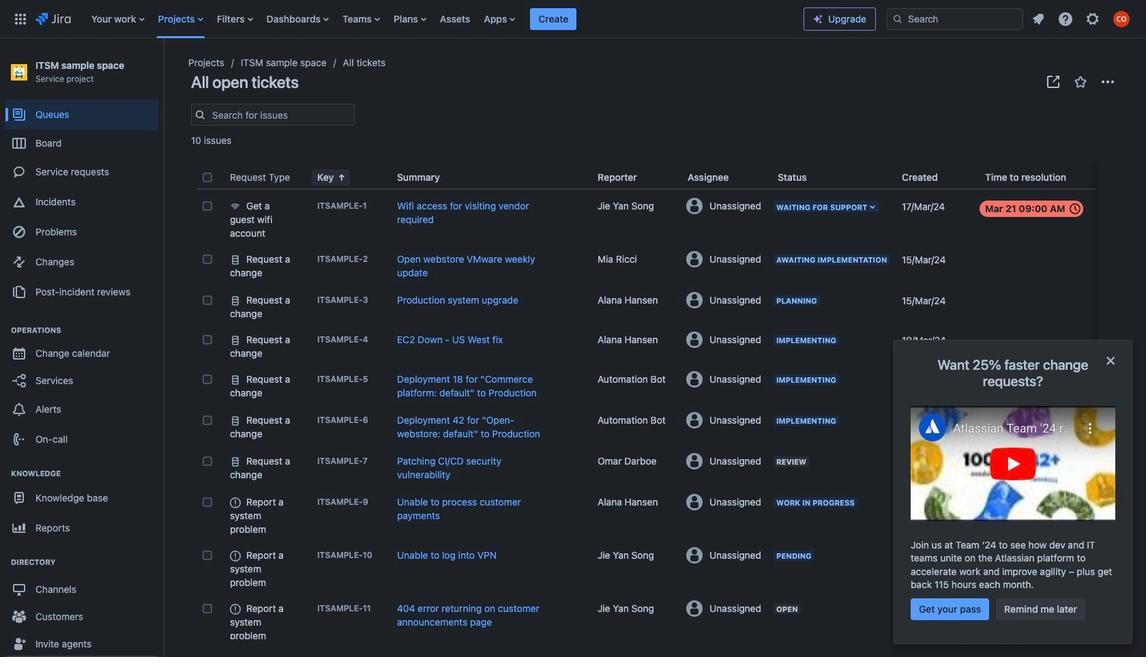 Task type: vqa. For each thing, say whether or not it's contained in the screenshot.
Confluence image
no



Task type: describe. For each thing, give the bounding box(es) containing it.
your profile and settings image
[[1114, 11, 1131, 27]]

heading for directory group
[[5, 557, 158, 568]]

Search field
[[888, 8, 1024, 30]]

notifications image
[[1031, 11, 1047, 27]]

search image
[[893, 13, 904, 24]]

knowledge group
[[5, 455, 158, 657]]

watch atlassian team '24 video dialog
[[894, 340, 1133, 644]]

directory group
[[5, 543, 158, 657]]

0 horizontal spatial list
[[84, 0, 804, 38]]

sidebar navigation image
[[149, 55, 179, 82]]

heading for operations group
[[5, 325, 158, 336]]

Search for issues field
[[208, 105, 354, 124]]

heading for knowledge group at bottom left
[[5, 468, 158, 479]]

1 horizontal spatial list
[[1027, 6, 1139, 31]]



Task type: locate. For each thing, give the bounding box(es) containing it.
None search field
[[888, 8, 1024, 30]]

2 heading from the top
[[5, 468, 158, 479]]

1 heading from the top
[[5, 325, 158, 336]]

group
[[5, 96, 158, 311]]

ascending icon image
[[334, 169, 350, 186]]

actions image
[[1101, 74, 1117, 90]]

settings image
[[1086, 11, 1102, 27]]

list item
[[531, 0, 577, 38]]

heading
[[5, 325, 158, 336], [5, 468, 158, 479], [5, 557, 158, 568]]

list
[[84, 0, 804, 38], [1027, 6, 1139, 31]]

help image
[[1058, 11, 1075, 27]]

3 heading from the top
[[5, 557, 158, 568]]

primary element
[[8, 0, 804, 38]]

jira image
[[36, 11, 71, 27], [36, 11, 71, 27]]

banner
[[0, 0, 1147, 38]]

operations group
[[5, 311, 158, 459]]

star image
[[1073, 74, 1090, 90]]

0 vertical spatial heading
[[5, 325, 158, 336]]

1 vertical spatial heading
[[5, 468, 158, 479]]

2 vertical spatial heading
[[5, 557, 158, 568]]

appswitcher icon image
[[12, 11, 29, 27]]



